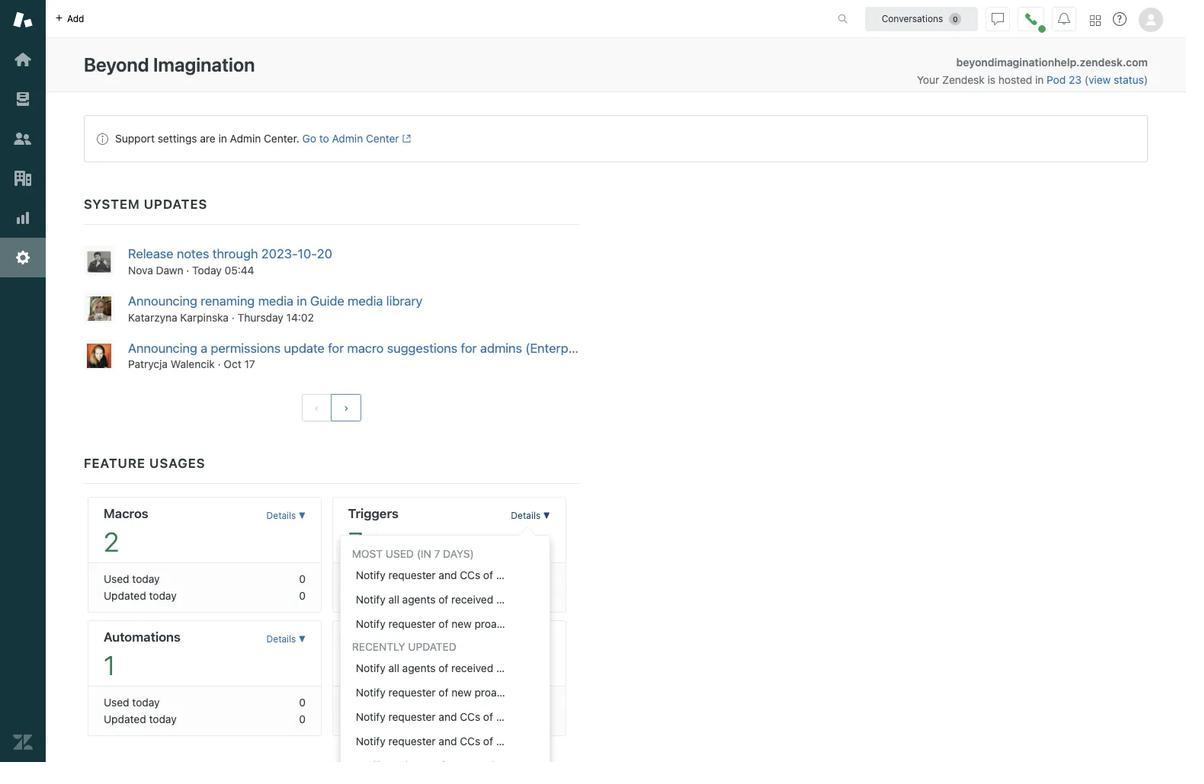 Task type: describe. For each thing, give the bounding box(es) containing it.
(in
[[417, 548, 432, 561]]

through
[[213, 246, 258, 262]]

recently updated
[[352, 641, 457, 654]]

notify requester and ccs of comment update for 1st notify requester and ccs of comment update 'link'
[[356, 569, 580, 582]]

views 6
[[348, 630, 385, 681]]

proactive for second the notify requester of new proactive ticket link from the bottom
[[475, 618, 521, 631]]

details for triggers
[[511, 511, 541, 522]]

today 05:44
[[192, 264, 254, 277]]

new for second the notify requester of new proactive ticket link from the bottom
[[452, 618, 472, 631]]

most used (in 7 days)
[[352, 548, 474, 561]]

triggers
[[348, 507, 399, 522]]

2 media from the left
[[348, 293, 383, 309]]

details ▼ for 2
[[267, 511, 306, 522]]

notify for first notify all agents of received request link
[[356, 594, 386, 607]]

received for first notify all agents of received request link
[[452, 594, 494, 607]]

automations
[[104, 630, 181, 645]]

conversations button
[[866, 6, 978, 31]]

7 inside the triggers 7
[[348, 527, 363, 558]]

2 admin from the left
[[332, 132, 363, 145]]

new for 2nd the notify requester of new proactive ticket link
[[452, 687, 472, 700]]

beyondimaginationhelp .zendesk.com your zendesk is hosted in pod 23 ( view status )
[[918, 56, 1149, 86]]

agents for first notify all agents of received request link
[[402, 594, 436, 607]]

permissions
[[211, 341, 281, 356]]

nova
[[128, 264, 153, 277]]

)
[[1145, 73, 1149, 86]]

notify for first notify requester and ccs of comment update 'link' from the bottom
[[356, 736, 386, 748]]

beyondimaginationhelp
[[957, 56, 1077, 69]]

release
[[128, 246, 174, 262]]

library
[[387, 293, 423, 309]]

5 notify from the top
[[356, 687, 386, 700]]

used for triggers
[[348, 573, 374, 586]]

updated for 2
[[104, 590, 146, 603]]

used for 1
[[104, 697, 129, 710]]

10-
[[298, 246, 317, 262]]

17
[[244, 358, 255, 371]]

support
[[115, 132, 155, 145]]

proactive for 2nd the notify requester of new proactive ticket link
[[475, 687, 521, 700]]

requester for first notify requester and ccs of comment update 'link' from the bottom
[[389, 736, 436, 748]]

announcing a permissions update for macro suggestions for admins (enterprise only)
[[128, 341, 622, 356]]

usages
[[150, 456, 206, 472]]

used today for triggers
[[348, 573, 405, 586]]

beyond imagination
[[84, 53, 255, 76]]

ccs for first notify requester and ccs of comment update 'link' from the bottom
[[460, 736, 481, 748]]

macros 2
[[104, 507, 149, 558]]

automations 1
[[104, 630, 181, 681]]

settings
[[158, 132, 197, 145]]

1 notify requester and ccs of comment update link from the top
[[341, 564, 580, 588]]

2 notify all agents of received request link from the top
[[341, 657, 550, 681]]

customers image
[[13, 129, 33, 149]]

hosted
[[999, 73, 1033, 86]]

oct 17
[[224, 358, 255, 371]]

organizations image
[[13, 169, 33, 188]]

system updates
[[84, 197, 208, 212]]

0 vertical spatial update
[[284, 341, 325, 356]]

release notes through 2023-10-20
[[128, 246, 332, 262]]

your
[[918, 73, 940, 86]]

▼ for triggers
[[543, 511, 550, 522]]

center.
[[264, 132, 300, 145]]

details ▼ for triggers
[[511, 511, 550, 522]]

thursday 14:02
[[238, 311, 314, 324]]

triggers 7
[[348, 507, 399, 558]]

today
[[192, 264, 222, 277]]

2
[[104, 527, 119, 558]]

views image
[[13, 89, 33, 109]]

pod
[[1047, 73, 1066, 86]]

center
[[366, 132, 399, 145]]

comment for 1st notify requester and ccs of comment update 'link'
[[496, 569, 543, 582]]

and for 1st notify requester and ccs of comment update 'link'
[[439, 569, 457, 582]]

katarzyna
[[128, 311, 177, 324]]

updated for 6
[[348, 713, 391, 726]]

request for first notify all agents of received request link
[[497, 594, 534, 607]]

6
[[348, 650, 365, 681]]

1 horizontal spatial 7
[[434, 548, 440, 561]]

oct
[[224, 358, 242, 371]]

received for first notify all agents of received request link from the bottom
[[452, 662, 494, 675]]

guide
[[310, 293, 345, 309]]

main element
[[0, 0, 46, 763]]

macro
[[347, 341, 384, 356]]

‹
[[315, 402, 319, 414]]

ticket for 2nd the notify requester of new proactive ticket link
[[524, 687, 551, 700]]

add
[[67, 13, 84, 24]]

1 media from the left
[[258, 293, 294, 309]]

ticket for second the notify requester of new proactive ticket link from the bottom
[[524, 618, 551, 631]]

05:44
[[225, 264, 254, 277]]

admin image
[[13, 248, 33, 268]]

conversations
[[882, 13, 944, 24]]

request for first notify all agents of received request link from the bottom
[[497, 662, 534, 675]]

23
[[1069, 73, 1082, 86]]

support settings are in admin center.
[[115, 132, 300, 145]]

used today for 2
[[104, 573, 160, 586]]

only)
[[593, 341, 622, 356]]

days)
[[443, 548, 474, 561]]

all for first notify all agents of received request link from the bottom
[[389, 662, 400, 675]]

details for 1
[[267, 634, 296, 645]]

1 for from the left
[[328, 341, 344, 356]]

used today for 1
[[104, 697, 160, 710]]

.zendesk.com
[[1077, 56, 1149, 69]]

admins
[[480, 341, 522, 356]]

button displays agent's chat status as invisible. image
[[992, 13, 1004, 25]]

all for first notify all agents of received request link
[[389, 594, 400, 607]]

go to admin center link
[[302, 132, 411, 145]]

(
[[1085, 73, 1089, 86]]

updated today for triggers
[[348, 590, 421, 603]]

› button
[[331, 395, 362, 422]]

updated for triggers
[[348, 590, 391, 603]]

notify all agents of received request for first notify all agents of received request link
[[356, 594, 534, 607]]

2 notify requester and ccs of comment update link from the top
[[341, 730, 580, 755]]

updated
[[408, 641, 457, 654]]



Task type: vqa. For each thing, say whether or not it's contained in the screenshot.
Milo'S Miso: A Foodlez Subsidiary TAB on the top of page
no



Task type: locate. For each thing, give the bounding box(es) containing it.
macros
[[104, 507, 149, 522]]

add button
[[46, 0, 93, 37]]

1 notify requester of new proactive ticket link from the top
[[341, 613, 551, 637]]

1 vertical spatial all
[[389, 662, 400, 675]]

2 for from the left
[[461, 341, 477, 356]]

▼ for 1
[[299, 634, 306, 645]]

most
[[352, 548, 383, 561]]

in right the are
[[218, 132, 227, 145]]

0 horizontal spatial 1
[[104, 650, 115, 681]]

0 vertical spatial new
[[452, 618, 472, 631]]

14:02
[[286, 311, 314, 324]]

announcing up patrycja walencik
[[128, 341, 197, 356]]

notify for 1st notify requester and ccs of comment update 'link'
[[356, 569, 386, 582]]

2 vertical spatial received
[[496, 711, 538, 724]]

notify requester and ccs of comment update link down 'notify requester and ccs of received request'
[[341, 730, 580, 755]]

and down the updated
[[439, 711, 457, 724]]

reporting image
[[13, 208, 33, 228]]

1 vertical spatial notify requester and ccs of comment update link
[[341, 730, 580, 755]]

3 ccs from the top
[[460, 736, 481, 748]]

ccs for notify requester and ccs of received request link
[[460, 711, 481, 724]]

suggestions
[[387, 341, 458, 356]]

details for 2
[[267, 511, 296, 522]]

feature usages
[[84, 456, 206, 472]]

go
[[302, 132, 317, 145]]

0
[[299, 573, 306, 586], [299, 590, 306, 603], [544, 590, 550, 603], [299, 697, 306, 710], [299, 713, 306, 726], [544, 713, 550, 726]]

1 all from the top
[[389, 594, 400, 607]]

notify all agents of received request down days)
[[356, 594, 534, 607]]

0 horizontal spatial 7
[[348, 527, 363, 558]]

used down 2
[[104, 573, 129, 586]]

1 comment from the top
[[496, 569, 543, 582]]

ccs
[[460, 569, 481, 582], [460, 711, 481, 724], [460, 736, 481, 748]]

1 admin from the left
[[230, 132, 261, 145]]

0 horizontal spatial for
[[328, 341, 344, 356]]

admin right to
[[332, 132, 363, 145]]

and down days)
[[439, 569, 457, 582]]

notifications image
[[1059, 13, 1071, 25]]

used for 2
[[104, 573, 129, 586]]

notify requester and ccs of received request
[[356, 711, 579, 724]]

notify requester of new proactive ticket up the updated
[[356, 618, 551, 631]]

2 all from the top
[[389, 662, 400, 675]]

media right guide
[[348, 293, 383, 309]]

system
[[84, 197, 140, 212]]

updated today down automations 1
[[104, 713, 177, 726]]

feature
[[84, 456, 146, 472]]

1 notify requester and ccs of comment update from the top
[[356, 569, 580, 582]]

updated today down the 6
[[348, 713, 421, 726]]

0 vertical spatial notify requester of new proactive ticket
[[356, 618, 551, 631]]

1 vertical spatial ccs
[[460, 711, 481, 724]]

comment
[[496, 569, 543, 582], [496, 736, 543, 748]]

katarzyna karpinska
[[128, 311, 229, 324]]

get help image
[[1113, 12, 1127, 26]]

2 notify requester of new proactive ticket link from the top
[[341, 681, 551, 706]]

0 vertical spatial announcing
[[128, 293, 197, 309]]

2 notify requester and ccs of comment update from the top
[[356, 736, 580, 748]]

updated today
[[104, 590, 177, 603], [348, 590, 421, 603], [104, 713, 177, 726], [348, 713, 421, 726]]

notify requester and ccs of comment update down 'notify requester and ccs of received request'
[[356, 736, 580, 748]]

agents down (in
[[402, 594, 436, 607]]

0 horizontal spatial admin
[[230, 132, 261, 145]]

zendesk
[[943, 73, 985, 86]]

notify requester of new proactive ticket up notify requester and ccs of received request link
[[356, 687, 551, 700]]

details ▼ for 1
[[267, 634, 306, 645]]

0 vertical spatial ticket
[[524, 618, 551, 631]]

agents for first notify all agents of received request link from the bottom
[[402, 662, 436, 675]]

1 horizontal spatial admin
[[332, 132, 363, 145]]

used
[[386, 548, 414, 561]]

1 proactive from the top
[[475, 618, 521, 631]]

agents
[[402, 594, 436, 607], [402, 662, 436, 675]]

notify requester of new proactive ticket for 2nd the notify requester of new proactive ticket link
[[356, 687, 551, 700]]

1 horizontal spatial media
[[348, 293, 383, 309]]

ccs for 1st notify requester and ccs of comment update 'link'
[[460, 569, 481, 582]]

and down notify requester and ccs of received request link
[[439, 736, 457, 748]]

view status link
[[1089, 73, 1145, 86]]

imagination
[[153, 53, 255, 76]]

3 and from the top
[[439, 736, 457, 748]]

0 vertical spatial ccs
[[460, 569, 481, 582]]

requester for second the notify requester of new proactive ticket link from the bottom
[[389, 618, 436, 631]]

3 requester from the top
[[389, 687, 436, 700]]

7 notify from the top
[[356, 736, 386, 748]]

updates
[[144, 197, 208, 212]]

notify for first notify all agents of received request link from the bottom
[[356, 662, 386, 675]]

updated today for 1
[[104, 713, 177, 726]]

of
[[483, 569, 493, 582], [439, 594, 449, 607], [439, 618, 449, 631], [439, 662, 449, 675], [439, 687, 449, 700], [483, 711, 493, 724], [483, 736, 493, 748]]

2 and from the top
[[439, 711, 457, 724]]

0 vertical spatial and
[[439, 569, 457, 582]]

1 vertical spatial and
[[439, 711, 457, 724]]

2 vertical spatial and
[[439, 736, 457, 748]]

1 vertical spatial 1
[[104, 650, 115, 681]]

thursday
[[238, 311, 284, 324]]

0 vertical spatial notify requester and ccs of comment update
[[356, 569, 580, 582]]

notify for notify requester and ccs of received request link
[[356, 711, 386, 724]]

notes
[[177, 246, 209, 262]]

in inside status
[[218, 132, 227, 145]]

requester
[[389, 569, 436, 582], [389, 618, 436, 631], [389, 687, 436, 700], [389, 711, 436, 724], [389, 736, 436, 748]]

all down used
[[389, 594, 400, 607]]

0 vertical spatial request
[[497, 594, 534, 607]]

0 vertical spatial 1
[[546, 573, 550, 586]]

recently
[[352, 641, 405, 654]]

views
[[348, 630, 385, 645]]

used down most
[[348, 573, 374, 586]]

ticket
[[524, 618, 551, 631], [524, 687, 551, 700]]

patrycja
[[128, 358, 168, 371]]

pod 23 link
[[1047, 73, 1085, 86]]

for left admins
[[461, 341, 477, 356]]

used today down automations 1
[[104, 697, 160, 710]]

(opens in a new tab) image
[[399, 134, 411, 144]]

1 notify requester of new proactive ticket from the top
[[356, 618, 551, 631]]

announcing
[[128, 293, 197, 309], [128, 341, 197, 356]]

notify requester of new proactive ticket link
[[341, 613, 551, 637], [341, 681, 551, 706]]

0 horizontal spatial media
[[258, 293, 294, 309]]

1 vertical spatial notify requester and ccs of comment update
[[356, 736, 580, 748]]

1 notify all agents of received request link from the top
[[341, 588, 550, 613]]

updated for 1
[[104, 713, 146, 726]]

updated today down used
[[348, 590, 421, 603]]

2 proactive from the top
[[475, 687, 521, 700]]

›
[[344, 402, 349, 414]]

used today
[[104, 573, 160, 586], [348, 573, 405, 586], [104, 697, 160, 710]]

1 inside automations 1
[[104, 650, 115, 681]]

notify requester and ccs of comment update down days)
[[356, 569, 580, 582]]

1 vertical spatial ticket
[[524, 687, 551, 700]]

status containing support settings are in admin center.
[[84, 115, 1149, 162]]

status
[[84, 115, 1149, 162]]

2 horizontal spatial in
[[1036, 73, 1044, 86]]

1 vertical spatial update
[[545, 569, 580, 582]]

announcing for announcing a permissions update for macro suggestions for admins (enterprise only)
[[128, 341, 197, 356]]

status
[[1114, 73, 1145, 86]]

used today down most
[[348, 573, 405, 586]]

1 notify from the top
[[356, 569, 386, 582]]

1 vertical spatial comment
[[496, 736, 543, 748]]

notify all agents of received request down the updated
[[356, 662, 534, 675]]

media up 'thursday 14:02' at the top left of the page
[[258, 293, 294, 309]]

‹ button
[[302, 395, 332, 422]]

0 horizontal spatial in
[[218, 132, 227, 145]]

5 requester from the top
[[389, 736, 436, 748]]

in left 'pod'
[[1036, 73, 1044, 86]]

notify all agents of received request link down the updated
[[341, 657, 550, 681]]

notify requester and ccs of received request link
[[341, 706, 579, 730]]

admin left 'center.'
[[230, 132, 261, 145]]

1 ticket from the top
[[524, 618, 551, 631]]

nova dawn
[[128, 264, 183, 277]]

7 down triggers
[[348, 527, 363, 558]]

updated up views
[[348, 590, 391, 603]]

announcing renaming media in guide media library
[[128, 293, 423, 309]]

get started image
[[13, 50, 33, 69]]

in for support settings are in admin center.
[[218, 132, 227, 145]]

updated down automations 1
[[104, 713, 146, 726]]

0 vertical spatial all
[[389, 594, 400, 607]]

announcing for announcing renaming media in guide media library
[[128, 293, 197, 309]]

1 requester from the top
[[389, 569, 436, 582]]

2 notify requester of new proactive ticket from the top
[[356, 687, 551, 700]]

in inside beyondimaginationhelp .zendesk.com your zendesk is hosted in pod 23 ( view status )
[[1036, 73, 1044, 86]]

1 vertical spatial in
[[218, 132, 227, 145]]

agents down the updated
[[402, 662, 436, 675]]

1 notify all agents of received request from the top
[[356, 594, 534, 607]]

new up notify requester and ccs of received request link
[[452, 687, 472, 700]]

2 notify from the top
[[356, 594, 386, 607]]

2 new from the top
[[452, 687, 472, 700]]

0 vertical spatial in
[[1036, 73, 1044, 86]]

zendesk support image
[[13, 10, 33, 30]]

all down 'recently updated'
[[389, 662, 400, 675]]

in for announcing renaming media in guide media library
[[297, 293, 307, 309]]

1 vertical spatial agents
[[402, 662, 436, 675]]

updated down the 6
[[348, 713, 391, 726]]

notify requester of new proactive ticket for second the notify requester of new proactive ticket link from the bottom
[[356, 618, 551, 631]]

requester for 2nd the notify requester of new proactive ticket link
[[389, 687, 436, 700]]

1 vertical spatial new
[[452, 687, 472, 700]]

1 vertical spatial request
[[497, 662, 534, 675]]

0 vertical spatial agents
[[402, 594, 436, 607]]

1 vertical spatial notify all agents of received request
[[356, 662, 534, 675]]

1 vertical spatial notify requester of new proactive ticket
[[356, 687, 551, 700]]

2 comment from the top
[[496, 736, 543, 748]]

used down automations 1
[[104, 697, 129, 710]]

1 horizontal spatial 1
[[546, 573, 550, 586]]

announcing up katarzyna
[[128, 293, 197, 309]]

2 vertical spatial ccs
[[460, 736, 481, 748]]

in up '14:02'
[[297, 293, 307, 309]]

zendesk image
[[13, 733, 33, 753]]

2 announcing from the top
[[128, 341, 197, 356]]

2 ccs from the top
[[460, 711, 481, 724]]

7 right (in
[[434, 548, 440, 561]]

2 vertical spatial update
[[545, 736, 580, 748]]

today
[[132, 573, 160, 586], [377, 573, 405, 586], [149, 590, 177, 603], [394, 590, 421, 603], [132, 697, 160, 710], [149, 713, 177, 726], [394, 713, 421, 726]]

renaming
[[201, 293, 255, 309]]

update
[[284, 341, 325, 356], [545, 569, 580, 582], [545, 736, 580, 748]]

zendesk products image
[[1091, 15, 1101, 26]]

0 vertical spatial notify requester of new proactive ticket link
[[341, 613, 551, 637]]

2023-
[[261, 246, 298, 262]]

updated
[[104, 590, 146, 603], [348, 590, 391, 603], [104, 713, 146, 726], [348, 713, 391, 726]]

1 horizontal spatial in
[[297, 293, 307, 309]]

1 vertical spatial proactive
[[475, 687, 521, 700]]

0 vertical spatial comment
[[496, 569, 543, 582]]

to
[[319, 132, 329, 145]]

1 ccs from the top
[[460, 569, 481, 582]]

1 agents from the top
[[402, 594, 436, 607]]

4 requester from the top
[[389, 711, 436, 724]]

are
[[200, 132, 216, 145]]

notify all agents of received request for first notify all agents of received request link from the bottom
[[356, 662, 534, 675]]

2 ticket from the top
[[524, 687, 551, 700]]

ccs inside notify requester and ccs of received request link
[[460, 711, 481, 724]]

beyond
[[84, 53, 149, 76]]

notify requester of new proactive ticket link up 'notify requester and ccs of received request'
[[341, 681, 551, 706]]

patrycja walencik
[[128, 358, 215, 371]]

2 requester from the top
[[389, 618, 436, 631]]

details ▼
[[267, 511, 306, 522], [511, 511, 550, 522], [267, 634, 306, 645]]

in
[[1036, 73, 1044, 86], [218, 132, 227, 145], [297, 293, 307, 309]]

dawn
[[156, 264, 183, 277]]

0 vertical spatial notify all agents of received request link
[[341, 588, 550, 613]]

new up the updated
[[452, 618, 472, 631]]

comment for first notify requester and ccs of comment update 'link' from the bottom
[[496, 736, 543, 748]]

notify requester and ccs of comment update link down days)
[[341, 564, 580, 588]]

1 vertical spatial notify all agents of received request link
[[341, 657, 550, 681]]

is
[[988, 73, 996, 86]]

2 vertical spatial in
[[297, 293, 307, 309]]

▼ for 2
[[299, 511, 306, 522]]

2 notify all agents of received request from the top
[[356, 662, 534, 675]]

0 vertical spatial proactive
[[475, 618, 521, 631]]

2 vertical spatial request
[[541, 711, 579, 724]]

1 vertical spatial announcing
[[128, 341, 197, 356]]

(enterprise
[[526, 341, 590, 356]]

view
[[1089, 73, 1111, 86]]

1 announcing from the top
[[128, 293, 197, 309]]

notify requester of new proactive ticket link up the updated
[[341, 613, 551, 637]]

and for first notify requester and ccs of comment update 'link' from the bottom
[[439, 736, 457, 748]]

1 vertical spatial notify requester of new proactive ticket link
[[341, 681, 551, 706]]

and for notify requester and ccs of received request link
[[439, 711, 457, 724]]

updated today up automations
[[104, 590, 177, 603]]

1 horizontal spatial for
[[461, 341, 477, 356]]

updated today for 2
[[104, 590, 177, 603]]

go to admin center
[[302, 132, 399, 145]]

3 notify from the top
[[356, 618, 386, 631]]

1 new from the top
[[452, 618, 472, 631]]

2 agents from the top
[[402, 662, 436, 675]]

details
[[267, 511, 296, 522], [511, 511, 541, 522], [267, 634, 296, 645]]

1 and from the top
[[439, 569, 457, 582]]

a
[[201, 341, 208, 356]]

1
[[546, 573, 550, 586], [104, 650, 115, 681]]

20
[[317, 246, 332, 262]]

used
[[104, 573, 129, 586], [348, 573, 374, 586], [104, 697, 129, 710]]

requester for 1st notify requester and ccs of comment update 'link'
[[389, 569, 436, 582]]

notify requester and ccs of comment update for first notify requester and ccs of comment update 'link' from the bottom
[[356, 736, 580, 748]]

requester for notify requester and ccs of received request link
[[389, 711, 436, 724]]

notify all agents of received request link
[[341, 588, 550, 613], [341, 657, 550, 681]]

received
[[452, 594, 494, 607], [452, 662, 494, 675], [496, 711, 538, 724]]

notify all agents of received request
[[356, 594, 534, 607], [356, 662, 534, 675]]

0 vertical spatial received
[[452, 594, 494, 607]]

used today down 2
[[104, 573, 160, 586]]

1 vertical spatial received
[[452, 662, 494, 675]]

▼
[[299, 511, 306, 522], [543, 511, 550, 522], [299, 634, 306, 645], [543, 634, 550, 645]]

for left macro
[[328, 341, 344, 356]]

updated up automations
[[104, 590, 146, 603]]

4 notify from the top
[[356, 662, 386, 675]]

notify all agents of received request link down days)
[[341, 588, 550, 613]]

6 notify from the top
[[356, 711, 386, 724]]

updated today for 6
[[348, 713, 421, 726]]

walencik
[[171, 358, 215, 371]]

0 vertical spatial notify requester and ccs of comment update link
[[341, 564, 580, 588]]

0 vertical spatial notify all agents of received request
[[356, 594, 534, 607]]

karpinska
[[180, 311, 229, 324]]



